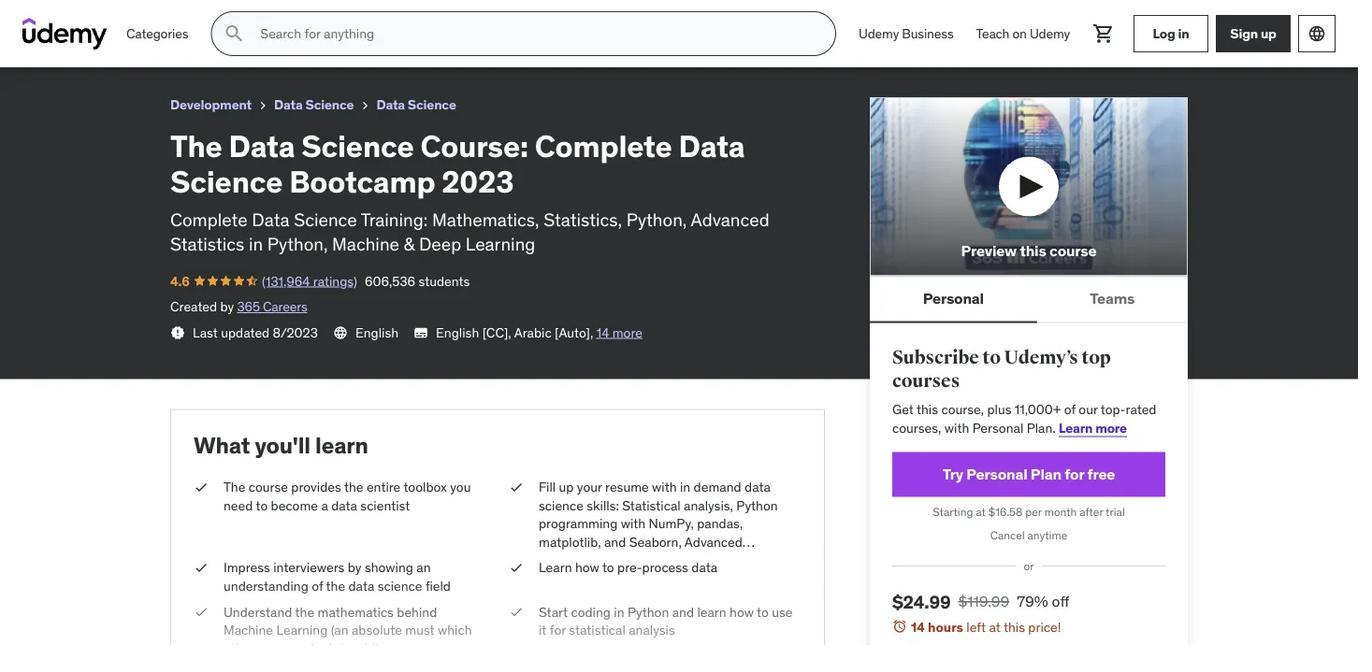 Task type: vqa. For each thing, say whether or not it's contained in the screenshot.
The Student
no



Task type: describe. For each thing, give the bounding box(es) containing it.
the for the data science course: complete data science bootcamp 2023 complete data science training: mathematics, statistics, python, advanced statistics in python, machine & deep learning
[[170, 127, 222, 164]]

to inside subscribe to udemy's top courses
[[982, 346, 1001, 369]]

0 horizontal spatial 14
[[596, 324, 609, 341]]

log in
[[1153, 25, 1189, 42]]

the for the data science course: complete data science bootcamp 2023
[[15, 8, 41, 27]]

machine inside understand the mathematics behind machine learning (an absolute must which other courses don't teach!)
[[224, 622, 273, 639]]

8/2023
[[273, 324, 318, 341]]

tab list containing personal
[[870, 276, 1188, 323]]

last updated 8/2023
[[193, 324, 318, 341]]

top-
[[1101, 401, 1126, 418]]

programming
[[539, 515, 618, 532]]

complete for the data science course: complete data science bootcamp 2023
[[200, 8, 269, 27]]

behind
[[397, 604, 437, 621]]

of inside get this course, plus 11,000+ of our top-rated courses, with personal plan.
[[1064, 401, 1076, 418]]

preview
[[961, 241, 1017, 261]]

interviewers
[[273, 560, 345, 576]]

1 vertical spatial 14
[[911, 619, 925, 636]]

0 horizontal spatial 4.6
[[15, 33, 34, 49]]

1 udemy from the left
[[859, 25, 899, 42]]

scikit-
[[724, 570, 761, 587]]

advanced inside fill up your resume with in demand data science skills: statistical analysis, python programming with numpy, pandas, matplotlib, and seaborn, advanced statistical analysis, tableau, machine learning with stats models and scikit-learn, deep learning with tensorflow
[[685, 534, 743, 551]]

which
[[438, 622, 472, 639]]

mathematics
[[318, 604, 394, 621]]

udemy image
[[22, 18, 108, 50]]

0 vertical spatial python,
[[626, 208, 687, 231]]

0 vertical spatial more
[[612, 324, 643, 341]]

starting at $16.58 per month after trial cancel anytime
[[933, 505, 1125, 543]]

you'll
[[255, 432, 311, 460]]

udemy's
[[1004, 346, 1078, 369]]

off
[[1052, 592, 1069, 611]]

on
[[1012, 25, 1027, 42]]

with up the statistical
[[652, 479, 677, 496]]

2 vertical spatial complete
[[170, 208, 248, 231]]

365 careers link
[[237, 298, 307, 315]]

in right log
[[1178, 25, 1189, 42]]

1 vertical spatial and
[[699, 570, 721, 587]]

udemy business link
[[848, 11, 965, 56]]

preview this course
[[961, 241, 1097, 261]]

closed captions image
[[414, 325, 428, 340]]

plan.
[[1027, 420, 1056, 436]]

data inside the "impress interviewers by showing an understanding of the data science field"
[[348, 578, 374, 595]]

0 vertical spatial students
[[213, 33, 264, 49]]

xsmall image for learn how to pre-process data
[[509, 559, 524, 577]]

this for preview
[[1020, 241, 1046, 261]]

entire
[[367, 479, 401, 496]]

plan
[[1031, 465, 1062, 484]]

&
[[404, 233, 415, 256]]

understand the mathematics behind machine learning (an absolute must which other courses don't teach!)
[[224, 604, 472, 645]]

Search for anything text field
[[257, 18, 813, 50]]

use
[[772, 604, 793, 621]]

careers
[[263, 298, 307, 315]]

teams button
[[1037, 276, 1188, 321]]

get this course, plus 11,000+ of our top-rated courses, with personal plan.
[[892, 401, 1157, 436]]

courses inside understand the mathematics behind machine learning (an absolute must which other courses don't teach!)
[[258, 640, 303, 645]]

rated
[[1126, 401, 1157, 418]]

course inside preview this course button
[[1049, 241, 1097, 261]]

deep inside fill up your resume with in demand data science skills: statistical analysis, python programming with numpy, pandas, matplotlib, and seaborn, advanced statistical analysis, tableau, machine learning with stats models and scikit-learn, deep learning with tensorflow
[[539, 589, 570, 606]]

fill up your resume with in demand data science skills: statistical analysis, python programming with numpy, pandas, matplotlib, and seaborn, advanced statistical analysis, tableau, machine learning with stats models and scikit-learn, deep learning with tensorflow
[[539, 479, 793, 606]]

2 data science from the left
[[376, 96, 456, 113]]

log
[[1153, 25, 1175, 42]]

of inside the "impress interviewers by showing an understanding of the data science field"
[[312, 578, 323, 595]]

1 horizontal spatial more
[[1095, 420, 1127, 436]]

xsmall image for understand the mathematics behind machine learning (an absolute must which other courses don't teach!)
[[194, 603, 209, 622]]

learning inside fill up your resume with in demand data science skills: statistical analysis, python programming with numpy, pandas, matplotlib, and seaborn, advanced statistical analysis, tableau, machine learning with stats models and scikit-learn, deep learning with tensorflow
[[539, 570, 590, 587]]

learn inside start coding in python and learn how to use it for statistical analysis
[[697, 604, 727, 621]]

don't
[[307, 640, 336, 645]]

2023 for the data science course: complete data science bootcamp 2023 complete data science training: mathematics, statistics, python, advanced statistics in python, machine & deep learning
[[442, 163, 514, 200]]

(an
[[331, 622, 349, 639]]

1 horizontal spatial 606,536
[[365, 272, 415, 289]]

data up tensorflow
[[692, 560, 718, 576]]

xsmall image for fill up your resume with in demand data science skills: statistical analysis, python programming with numpy, pandas, matplotlib, and seaborn, advanced statistical analysis, tableau, machine learning with stats models and scikit-learn, deep learning with tensorflow
[[509, 478, 524, 497]]

get
[[892, 401, 914, 418]]

process
[[642, 560, 688, 576]]

udemy business
[[859, 25, 954, 42]]

learn more
[[1059, 420, 1127, 436]]

must
[[405, 622, 435, 639]]

or
[[1024, 559, 1034, 574]]

your
[[577, 479, 602, 496]]

0 horizontal spatial (131,964 ratings)
[[56, 33, 151, 49]]

other
[[224, 640, 254, 645]]

11,000+
[[1015, 401, 1061, 418]]

1 horizontal spatial for
[[1065, 465, 1084, 484]]

sign up
[[1230, 25, 1277, 42]]

0 vertical spatial 606,536
[[159, 33, 210, 49]]

teach!)
[[339, 640, 379, 645]]

complete for the data science course: complete data science bootcamp 2023 complete data science training: mathematics, statistics, python, advanced statistics in python, machine & deep learning
[[535, 127, 672, 164]]

statistics,
[[544, 208, 622, 231]]

to inside the course provides the entire toolbox you need to become a data scientist
[[256, 497, 268, 514]]

,
[[590, 324, 593, 341]]

mathematics,
[[432, 208, 539, 231]]

with inside get this course, plus 11,000+ of our top-rated courses, with personal plan.
[[945, 420, 969, 436]]

course,
[[941, 401, 984, 418]]

with down stats
[[624, 589, 649, 606]]

english for english
[[355, 324, 399, 341]]

$24.99 $119.99 79% off
[[892, 591, 1069, 613]]

understand
[[224, 604, 292, 621]]

by inside the "impress interviewers by showing an understanding of the data science field"
[[348, 560, 362, 576]]

subscribe
[[892, 346, 979, 369]]

14 hours left at this price!
[[911, 619, 1061, 636]]

$119.99
[[958, 592, 1009, 611]]

try
[[943, 465, 963, 484]]

0 horizontal spatial analysis,
[[599, 552, 648, 569]]

2023 for the data science course: complete data science bootcamp 2023
[[447, 8, 483, 27]]

personal inside get this course, plus 11,000+ of our top-rated courses, with personal plan.
[[972, 420, 1024, 436]]

$16.58
[[988, 505, 1023, 520]]

2 vertical spatial personal
[[967, 465, 1027, 484]]

2 data science link from the left
[[376, 94, 456, 117]]

personal button
[[870, 276, 1037, 321]]

updated
[[221, 324, 270, 341]]

the course provides the entire toolbox you need to become a data scientist
[[224, 479, 471, 514]]

in inside start coding in python and learn how to use it for statistical analysis
[[614, 604, 624, 621]]

development
[[170, 96, 252, 113]]

try personal plan for free link
[[892, 452, 1165, 497]]

teach on udemy link
[[965, 11, 1081, 56]]

try personal plan for free
[[943, 465, 1115, 484]]

the for the course provides the entire toolbox you need to become a data scientist
[[224, 479, 245, 496]]

2 vertical spatial this
[[1004, 619, 1025, 636]]

tensorflow
[[651, 589, 718, 606]]

1 vertical spatial students
[[419, 272, 470, 289]]

0 horizontal spatial (131,964
[[56, 33, 104, 49]]

for inside start coding in python and learn how to use it for statistical analysis
[[550, 622, 566, 639]]

preview this course button
[[870, 97, 1188, 276]]

trial
[[1106, 505, 1125, 520]]

python inside start coding in python and learn how to use it for statistical analysis
[[628, 604, 669, 621]]

absolute
[[352, 622, 402, 639]]

what you'll learn
[[194, 432, 368, 460]]

a
[[321, 497, 328, 514]]

1 horizontal spatial analysis,
[[684, 497, 733, 514]]

to inside start coding in python and learn how to use it for statistical analysis
[[757, 604, 769, 621]]

choose a language image
[[1308, 24, 1326, 43]]

at inside starting at $16.58 per month after trial cancel anytime
[[976, 505, 986, 520]]

xsmall image for impress interviewers by showing an understanding of the data science field
[[194, 559, 209, 577]]

1 vertical spatial ratings)
[[313, 272, 357, 289]]

1 vertical spatial 606,536 students
[[365, 272, 470, 289]]

subscribe to udemy's top courses
[[892, 346, 1111, 393]]



Task type: locate. For each thing, give the bounding box(es) containing it.
in
[[1178, 25, 1189, 42], [249, 233, 263, 256], [680, 479, 691, 496], [614, 604, 624, 621]]

month
[[1045, 505, 1077, 520]]

1 horizontal spatial students
[[419, 272, 470, 289]]

0 vertical spatial the
[[15, 8, 41, 27]]

1 vertical spatial for
[[550, 622, 566, 639]]

personal down the preview
[[923, 289, 984, 308]]

hours
[[928, 619, 963, 636]]

1 horizontal spatial learn
[[697, 604, 727, 621]]

0 horizontal spatial machine
[[224, 622, 273, 639]]

at left $16.58
[[976, 505, 986, 520]]

14 right ,
[[596, 324, 609, 341]]

606,536 students down the data science course: complete data science bootcamp 2023 in the top left of the page
[[159, 33, 264, 49]]

0 horizontal spatial data science link
[[274, 94, 354, 117]]

science inside fill up your resume with in demand data science skills: statistical analysis, python programming with numpy, pandas, matplotlib, and seaborn, advanced statistical analysis, tableau, machine learning with stats models and scikit-learn, deep learning with tensorflow
[[539, 497, 584, 514]]

plus
[[987, 401, 1012, 418]]

365
[[237, 298, 260, 315]]

1 vertical spatial more
[[1095, 420, 1127, 436]]

for right the it
[[550, 622, 566, 639]]

1 vertical spatial learn
[[539, 560, 572, 576]]

with up the learning
[[593, 570, 618, 587]]

course: for the data science course: complete data science bootcamp 2023
[[142, 8, 196, 27]]

to left pre-
[[602, 560, 614, 576]]

1 english from the left
[[355, 324, 399, 341]]

1 vertical spatial (131,964
[[262, 272, 310, 289]]

the left entire in the left of the page
[[344, 479, 363, 496]]

learn how to pre-process data
[[539, 560, 718, 576]]

complete right categories
[[200, 8, 269, 27]]

1 vertical spatial learn
[[697, 604, 727, 621]]

2 vertical spatial the
[[224, 479, 245, 496]]

of left our
[[1064, 401, 1076, 418]]

1 horizontal spatial xsmall image
[[358, 98, 373, 113]]

statistical down matplotlib,
[[539, 552, 595, 569]]

science inside the "impress interviewers by showing an understanding of the data science field"
[[378, 578, 422, 595]]

learning down mathematics,
[[466, 233, 535, 256]]

more right ,
[[612, 324, 643, 341]]

xsmall image for last updated 8/2023
[[170, 325, 185, 340]]

by
[[220, 298, 234, 315], [348, 560, 362, 576]]

(131,964 left categories dropdown button
[[56, 33, 104, 49]]

1 horizontal spatial course:
[[420, 127, 528, 164]]

science down showing
[[378, 578, 422, 595]]

1 vertical spatial this
[[917, 401, 938, 418]]

created by 365 careers
[[170, 298, 307, 315]]

to left udemy's
[[982, 346, 1001, 369]]

(131,964 up the careers
[[262, 272, 310, 289]]

udemy inside "link"
[[1030, 25, 1070, 42]]

statistical inside fill up your resume with in demand data science skills: statistical analysis, python programming with numpy, pandas, matplotlib, and seaborn, advanced statistical analysis, tableau, machine learning with stats models and scikit-learn, deep learning with tensorflow
[[539, 552, 595, 569]]

0 horizontal spatial for
[[550, 622, 566, 639]]

this right the preview
[[1020, 241, 1046, 261]]

data up mathematics
[[348, 578, 374, 595]]

1 data science from the left
[[274, 96, 354, 113]]

1 horizontal spatial data science link
[[376, 94, 456, 117]]

learn down our
[[1059, 420, 1093, 436]]

advanced inside the data science course: complete data science bootcamp 2023 complete data science training: mathematics, statistics, python, advanced statistics in python, machine & deep learning
[[691, 208, 769, 231]]

after
[[1080, 505, 1103, 520]]

matplotlib,
[[539, 534, 601, 551]]

machine inside the data science course: complete data science bootcamp 2023 complete data science training: mathematics, statistics, python, advanced statistics in python, machine & deep learning
[[332, 233, 399, 256]]

python up pandas,
[[736, 497, 778, 514]]

0 horizontal spatial courses
[[258, 640, 303, 645]]

1 horizontal spatial python,
[[626, 208, 687, 231]]

learn down 'scikit-'
[[697, 604, 727, 621]]

the inside the "impress interviewers by showing an understanding of the data science field"
[[326, 578, 345, 595]]

0 horizontal spatial at
[[976, 505, 986, 520]]

1 vertical spatial the
[[326, 578, 345, 595]]

0 horizontal spatial and
[[604, 534, 626, 551]]

1 horizontal spatial 4.6
[[170, 272, 189, 289]]

deep right &
[[419, 233, 461, 256]]

0 vertical spatial how
[[575, 560, 599, 576]]

[auto]
[[555, 324, 590, 341]]

training:
[[361, 208, 428, 231]]

teach
[[976, 25, 1010, 42]]

1 vertical spatial bootcamp
[[289, 163, 435, 200]]

course: for the data science course: complete data science bootcamp 2023 complete data science training: mathematics, statistics, python, advanced statistics in python, machine & deep learning
[[420, 127, 528, 164]]

1 horizontal spatial english
[[436, 324, 479, 341]]

1 vertical spatial python
[[628, 604, 669, 621]]

our
[[1079, 401, 1098, 418]]

english [cc], arabic [auto] , 14 more
[[436, 324, 643, 341]]

course: left the submit search icon
[[142, 8, 196, 27]]

teach on udemy
[[976, 25, 1070, 42]]

tableau,
[[651, 552, 699, 569]]

1 horizontal spatial the
[[170, 127, 222, 164]]

and up tensorflow
[[699, 570, 721, 587]]

anytime
[[1028, 529, 1068, 543]]

fill
[[539, 479, 556, 496]]

0 vertical spatial up
[[1261, 25, 1277, 42]]

with
[[945, 420, 969, 436], [652, 479, 677, 496], [621, 515, 646, 532], [593, 570, 618, 587], [624, 589, 649, 606]]

0 vertical spatial the
[[344, 479, 363, 496]]

2023 inside the data science course: complete data science bootcamp 2023 complete data science training: mathematics, statistics, python, advanced statistics in python, machine & deep learning
[[442, 163, 514, 200]]

submit search image
[[223, 22, 245, 45]]

2 horizontal spatial learning
[[539, 570, 590, 587]]

to left use at the bottom right of the page
[[757, 604, 769, 621]]

data inside fill up your resume with in demand data science skills: statistical analysis, python programming with numpy, pandas, matplotlib, and seaborn, advanced statistical analysis, tableau, machine learning with stats models and scikit-learn, deep learning with tensorflow
[[745, 479, 771, 496]]

showing
[[365, 560, 413, 576]]

categories
[[126, 25, 188, 42]]

1 vertical spatial statistical
[[569, 622, 626, 639]]

0 horizontal spatial by
[[220, 298, 234, 315]]

by left 365 on the left top
[[220, 298, 234, 315]]

complete up statistics,
[[535, 127, 672, 164]]

0 vertical spatial this
[[1020, 241, 1046, 261]]

the data science course: complete data science bootcamp 2023 complete data science training: mathematics, statistics, python, advanced statistics in python, machine & deep learning
[[170, 127, 769, 256]]

in right coding
[[614, 604, 624, 621]]

this inside button
[[1020, 241, 1046, 261]]

data right demand
[[745, 479, 771, 496]]

1 horizontal spatial at
[[989, 619, 1001, 636]]

more down top-
[[1095, 420, 1127, 436]]

statistical
[[622, 497, 681, 514]]

0 horizontal spatial science
[[378, 578, 422, 595]]

models
[[653, 570, 696, 587]]

tab list
[[870, 276, 1188, 323]]

statistics
[[170, 233, 244, 256]]

up for sign
[[1261, 25, 1277, 42]]

machine up other at the bottom
[[224, 622, 273, 639]]

understanding
[[224, 578, 309, 595]]

0 vertical spatial science
[[539, 497, 584, 514]]

1 vertical spatial complete
[[535, 127, 672, 164]]

0 horizontal spatial how
[[575, 560, 599, 576]]

shopping cart with 0 items image
[[1093, 22, 1115, 45]]

xsmall image for the course provides the entire toolbox you need to become a data scientist
[[194, 478, 209, 497]]

1 horizontal spatial how
[[730, 604, 754, 621]]

how down 'scikit-'
[[730, 604, 754, 621]]

0 vertical spatial course:
[[142, 8, 196, 27]]

python inside fill up your resume with in demand data science skills: statistical analysis, python programming with numpy, pandas, matplotlib, and seaborn, advanced statistical analysis, tableau, machine learning with stats models and scikit-learn, deep learning with tensorflow
[[736, 497, 778, 514]]

machine down training:
[[332, 233, 399, 256]]

learning inside the data science course: complete data science bootcamp 2023 complete data science training: mathematics, statistics, python, advanced statistics in python, machine & deep learning
[[466, 233, 535, 256]]

0 vertical spatial and
[[604, 534, 626, 551]]

personal
[[923, 289, 984, 308], [972, 420, 1024, 436], [967, 465, 1027, 484]]

learn down matplotlib,
[[539, 560, 572, 576]]

learn for learn how to pre-process data
[[539, 560, 572, 576]]

1 vertical spatial (131,964 ratings)
[[262, 272, 357, 289]]

0 vertical spatial 14
[[596, 324, 609, 341]]

become
[[271, 497, 318, 514]]

at
[[976, 505, 986, 520], [989, 619, 1001, 636]]

machine inside fill up your resume with in demand data science skills: statistical analysis, python programming with numpy, pandas, matplotlib, and seaborn, advanced statistical analysis, tableau, machine learning with stats models and scikit-learn, deep learning with tensorflow
[[702, 552, 752, 569]]

in inside the data science course: complete data science bootcamp 2023 complete data science training: mathematics, statistics, python, advanced statistics in python, machine & deep learning
[[249, 233, 263, 256]]

0 horizontal spatial english
[[355, 324, 399, 341]]

the
[[15, 8, 41, 27], [170, 127, 222, 164], [224, 479, 245, 496]]

and down models
[[672, 604, 694, 621]]

alarm image
[[892, 619, 907, 634]]

course inside the course provides the entire toolbox you need to become a data scientist
[[249, 479, 288, 496]]

1 horizontal spatial (131,964 ratings)
[[262, 272, 357, 289]]

[cc], arabic
[[482, 324, 552, 341]]

0 vertical spatial advanced
[[691, 208, 769, 231]]

1 horizontal spatial python
[[736, 497, 778, 514]]

2 english from the left
[[436, 324, 479, 341]]

1 data science link from the left
[[274, 94, 354, 117]]

log in link
[[1134, 15, 1208, 52]]

free
[[1087, 465, 1115, 484]]

the inside understand the mathematics behind machine learning (an absolute must which other courses don't teach!)
[[295, 604, 314, 621]]

this inside get this course, plus 11,000+ of our top-rated courses, with personal plan.
[[917, 401, 938, 418]]

courses inside subscribe to udemy's top courses
[[892, 370, 960, 393]]

created
[[170, 298, 217, 315]]

courses down understand
[[258, 640, 303, 645]]

bootcamp for the data science course: complete data science bootcamp 2023 complete data science training: mathematics, statistics, python, advanced statistics in python, machine & deep learning
[[289, 163, 435, 200]]

udemy left business
[[859, 25, 899, 42]]

learn
[[1059, 420, 1093, 436], [539, 560, 572, 576]]

to right need
[[256, 497, 268, 514]]

0 vertical spatial 606,536 students
[[159, 33, 264, 49]]

skills:
[[587, 497, 619, 514]]

0 horizontal spatial deep
[[419, 233, 461, 256]]

analysis, down demand
[[684, 497, 733, 514]]

up inside sign up link
[[1261, 25, 1277, 42]]

pre-
[[617, 560, 642, 576]]

it
[[539, 622, 547, 639]]

demand
[[694, 479, 741, 496]]

coding
[[571, 604, 611, 621]]

english for english [cc], arabic [auto] , 14 more
[[436, 324, 479, 341]]

science down fill
[[539, 497, 584, 514]]

with down course,
[[945, 420, 969, 436]]

0 vertical spatial course
[[1049, 241, 1097, 261]]

1 horizontal spatial machine
[[332, 233, 399, 256]]

the inside the course provides the entire toolbox you need to become a data scientist
[[224, 479, 245, 496]]

price!
[[1028, 619, 1061, 636]]

the inside the course provides the entire toolbox you need to become a data scientist
[[344, 479, 363, 496]]

cancel
[[990, 529, 1025, 543]]

606,536 left the submit search icon
[[159, 33, 210, 49]]

of down interviewers
[[312, 578, 323, 595]]

english right course language icon
[[355, 324, 399, 341]]

0 vertical spatial learn
[[315, 432, 368, 460]]

course language image
[[333, 325, 348, 340]]

complete up statistics
[[170, 208, 248, 231]]

0 vertical spatial personal
[[923, 289, 984, 308]]

the down interviewers
[[326, 578, 345, 595]]

toolbox
[[404, 479, 447, 496]]

learning up 'don't' at the bottom left of the page
[[276, 622, 328, 639]]

1 horizontal spatial up
[[1261, 25, 1277, 42]]

numpy,
[[649, 515, 694, 532]]

1 vertical spatial 2023
[[442, 163, 514, 200]]

2 horizontal spatial and
[[699, 570, 721, 587]]

1 vertical spatial of
[[312, 578, 323, 595]]

courses down subscribe
[[892, 370, 960, 393]]

1 horizontal spatial by
[[348, 560, 362, 576]]

courses
[[892, 370, 960, 393], [258, 640, 303, 645]]

more
[[612, 324, 643, 341], [1095, 420, 1127, 436]]

how inside start coding in python and learn how to use it for statistical analysis
[[730, 604, 754, 621]]

xsmall image for start coding in python and learn how to use it for statistical analysis
[[509, 603, 524, 622]]

1 vertical spatial courses
[[258, 640, 303, 645]]

stats
[[621, 570, 650, 587]]

students up closed captions icon
[[419, 272, 470, 289]]

courses,
[[892, 420, 941, 436]]

starting
[[933, 505, 973, 520]]

business
[[902, 25, 954, 42]]

python up analysis
[[628, 604, 669, 621]]

in right statistics
[[249, 233, 263, 256]]

1 vertical spatial course
[[249, 479, 288, 496]]

deep inside the data science course: complete data science bootcamp 2023 complete data science training: mathematics, statistics, python, advanced statistics in python, machine & deep learning
[[419, 233, 461, 256]]

in left demand
[[680, 479, 691, 496]]

up right sign
[[1261, 25, 1277, 42]]

0 horizontal spatial 606,536 students
[[159, 33, 264, 49]]

advanced
[[691, 208, 769, 231], [685, 534, 743, 551]]

1 vertical spatial personal
[[972, 420, 1024, 436]]

python, right statistics,
[[626, 208, 687, 231]]

2 horizontal spatial the
[[224, 479, 245, 496]]

1 vertical spatial machine
[[702, 552, 752, 569]]

learning up "start"
[[539, 570, 590, 587]]

learn
[[315, 432, 368, 460], [697, 604, 727, 621]]

english right closed captions icon
[[436, 324, 479, 341]]

0 vertical spatial machine
[[332, 233, 399, 256]]

how up the learning
[[575, 560, 599, 576]]

data
[[745, 479, 771, 496], [331, 497, 357, 514], [692, 560, 718, 576], [348, 578, 374, 595]]

1 vertical spatial 606,536
[[365, 272, 415, 289]]

(131,964
[[56, 33, 104, 49], [262, 272, 310, 289]]

4.6
[[15, 33, 34, 49], [170, 272, 189, 289]]

statistical down coding
[[569, 622, 626, 639]]

0 horizontal spatial more
[[612, 324, 643, 341]]

data right a
[[331, 497, 357, 514]]

how
[[575, 560, 599, 576], [730, 604, 754, 621]]

udemy right on on the top of page
[[1030, 25, 1070, 42]]

personal down plus
[[972, 420, 1024, 436]]

top
[[1082, 346, 1111, 369]]

data science link
[[274, 94, 354, 117], [376, 94, 456, 117]]

606,536 students down &
[[365, 272, 470, 289]]

python,
[[626, 208, 687, 231], [267, 233, 328, 256]]

0 horizontal spatial learning
[[276, 622, 328, 639]]

0 vertical spatial deep
[[419, 233, 461, 256]]

for left 'free' on the bottom right of the page
[[1065, 465, 1084, 484]]

1 vertical spatial at
[[989, 619, 1001, 636]]

bootcamp for the data science course: complete data science bootcamp 2023
[[369, 8, 443, 27]]

79%
[[1017, 592, 1048, 611]]

0 vertical spatial statistical
[[539, 552, 595, 569]]

udemy
[[859, 25, 899, 42], [1030, 25, 1070, 42]]

0 vertical spatial ratings)
[[107, 33, 151, 49]]

2 udemy from the left
[[1030, 25, 1070, 42]]

and up learn how to pre-process data at bottom
[[604, 534, 626, 551]]

1 horizontal spatial of
[[1064, 401, 1076, 418]]

field
[[425, 578, 451, 595]]

0 vertical spatial (131,964 ratings)
[[56, 33, 151, 49]]

the data science course: complete data science bootcamp 2023
[[15, 8, 483, 27]]

learn,
[[761, 570, 793, 587]]

bootcamp inside the data science course: complete data science bootcamp 2023 complete data science training: mathematics, statistics, python, advanced statistics in python, machine & deep learning
[[289, 163, 435, 200]]

course up teams
[[1049, 241, 1097, 261]]

personal up $16.58
[[967, 465, 1027, 484]]

learn up provides
[[315, 432, 368, 460]]

1 horizontal spatial 606,536 students
[[365, 272, 470, 289]]

0 horizontal spatial the
[[15, 8, 41, 27]]

xsmall image
[[358, 98, 373, 113], [194, 478, 209, 497], [509, 478, 524, 497]]

up for fill
[[559, 479, 574, 496]]

analysis, up stats
[[599, 552, 648, 569]]

2 vertical spatial learning
[[276, 622, 328, 639]]

2 vertical spatial machine
[[224, 622, 273, 639]]

0 vertical spatial at
[[976, 505, 986, 520]]

python
[[736, 497, 778, 514], [628, 604, 669, 621]]

0 horizontal spatial learn
[[315, 432, 368, 460]]

with down the statistical
[[621, 515, 646, 532]]

data science
[[274, 96, 354, 113], [376, 96, 456, 113]]

course up become
[[249, 479, 288, 496]]

xsmall image
[[255, 98, 270, 113], [170, 325, 185, 340], [194, 559, 209, 577], [509, 559, 524, 577], [194, 603, 209, 622], [509, 603, 524, 622]]

this up courses,
[[917, 401, 938, 418]]

course: up mathematics,
[[420, 127, 528, 164]]

data inside the course provides the entire toolbox you need to become a data scientist
[[331, 497, 357, 514]]

seaborn,
[[629, 534, 682, 551]]

the up 'don't' at the bottom left of the page
[[295, 604, 314, 621]]

learning inside understand the mathematics behind machine learning (an absolute must which other courses don't teach!)
[[276, 622, 328, 639]]

(131,964 ratings)
[[56, 33, 151, 49], [262, 272, 357, 289]]

this for get
[[917, 401, 938, 418]]

606,536 down &
[[365, 272, 415, 289]]

up inside fill up your resume with in demand data science skills: statistical analysis, python programming with numpy, pandas, matplotlib, and seaborn, advanced statistical analysis, tableau, machine learning with stats models and scikit-learn, deep learning with tensorflow
[[559, 479, 574, 496]]

analysis,
[[684, 497, 733, 514], [599, 552, 648, 569]]

up right fill
[[559, 479, 574, 496]]

personal inside button
[[923, 289, 984, 308]]

start coding in python and learn how to use it for statistical analysis
[[539, 604, 793, 639]]

science
[[81, 8, 138, 27], [309, 8, 366, 27], [305, 96, 354, 113], [408, 96, 456, 113], [301, 127, 414, 164], [170, 163, 283, 200], [294, 208, 357, 231]]

at right left
[[989, 619, 1001, 636]]

0 horizontal spatial up
[[559, 479, 574, 496]]

and inside start coding in python and learn how to use it for statistical analysis
[[672, 604, 694, 621]]

development link
[[170, 94, 252, 117]]

1 horizontal spatial data science
[[376, 96, 456, 113]]

teams
[[1090, 289, 1135, 308]]

learning
[[573, 589, 621, 606]]

python, up the careers
[[267, 233, 328, 256]]

you
[[450, 479, 471, 496]]

1 vertical spatial learning
[[539, 570, 590, 587]]

14 right alarm image
[[911, 619, 925, 636]]

1 vertical spatial 4.6
[[170, 272, 189, 289]]

2 horizontal spatial machine
[[702, 552, 752, 569]]

the inside the data science course: complete data science bootcamp 2023 complete data science training: mathematics, statistics, python, advanced statistics in python, machine & deep learning
[[170, 127, 222, 164]]

start
[[539, 604, 568, 621]]

1 vertical spatial python,
[[267, 233, 328, 256]]

this left price!
[[1004, 619, 1025, 636]]

by left showing
[[348, 560, 362, 576]]

course: inside the data science course: complete data science bootcamp 2023 complete data science training: mathematics, statistics, python, advanced statistics in python, machine & deep learning
[[420, 127, 528, 164]]

in inside fill up your resume with in demand data science skills: statistical analysis, python programming with numpy, pandas, matplotlib, and seaborn, advanced statistical analysis, tableau, machine learning with stats models and scikit-learn, deep learning with tensorflow
[[680, 479, 691, 496]]

machine up 'scikit-'
[[702, 552, 752, 569]]

606,536 students
[[159, 33, 264, 49], [365, 272, 470, 289]]

0 vertical spatial 4.6
[[15, 33, 34, 49]]

0 vertical spatial learning
[[466, 233, 535, 256]]

learn for learn more
[[1059, 420, 1093, 436]]

1 horizontal spatial learn
[[1059, 420, 1093, 436]]

1 horizontal spatial (131,964
[[262, 272, 310, 289]]

statistical inside start coding in python and learn how to use it for statistical analysis
[[569, 622, 626, 639]]

deep up the it
[[539, 589, 570, 606]]

2 horizontal spatial xsmall image
[[509, 478, 524, 497]]

students down the data science course: complete data science bootcamp 2023 in the top left of the page
[[213, 33, 264, 49]]

1 horizontal spatial learning
[[466, 233, 535, 256]]



